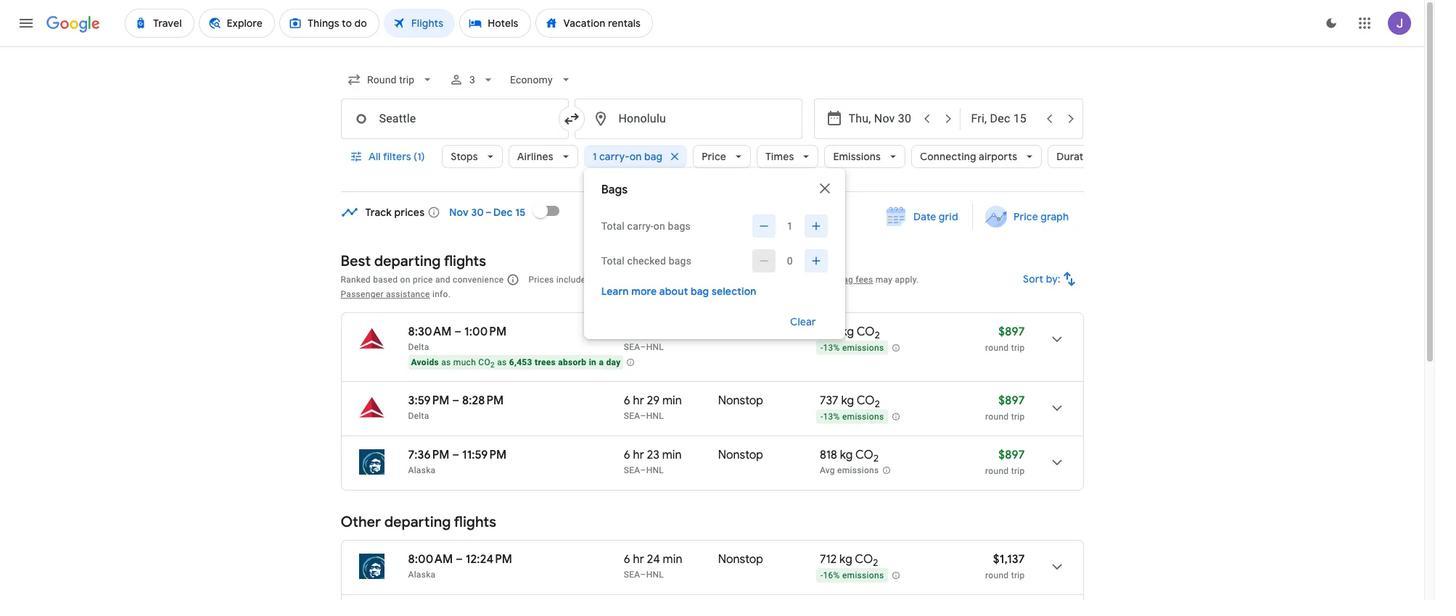 Task type: vqa. For each thing, say whether or not it's contained in the screenshot.
712
yes



Task type: describe. For each thing, give the bounding box(es) containing it.
818 kg co 2
[[820, 449, 879, 465]]

bag for 1 carry-on bag
[[645, 150, 663, 163]]

total checked bags
[[602, 255, 692, 267]]

sort by:
[[1023, 273, 1061, 286]]

connecting airports
[[920, 150, 1018, 163]]

in
[[589, 358, 597, 368]]

23
[[647, 449, 660, 463]]

other departing flights
[[341, 514, 496, 532]]

$897 round trip for 6 hr 29 min
[[986, 394, 1025, 422]]

delta for 8:30 am
[[408, 343, 429, 353]]

date grid button
[[876, 204, 970, 230]]

6 for 6 hr 23 min
[[624, 449, 631, 463]]

track prices
[[365, 206, 425, 219]]

co inside the 'avoids as much co 2 as 6,453 trees absorb in a day'
[[479, 358, 491, 368]]

0
[[787, 255, 793, 267]]

– inside 6 hr 30 min sea – hnl
[[641, 343, 646, 353]]

6 hr 29 min sea – hnl
[[624, 394, 682, 422]]

co for 6 hr 30 min
[[857, 325, 875, 340]]

much
[[454, 358, 476, 368]]

1 as from the left
[[441, 358, 451, 368]]

Departure time: 7:36 PM. text field
[[408, 449, 450, 463]]

a
[[599, 358, 604, 368]]

track
[[365, 206, 392, 219]]

date
[[914, 210, 936, 224]]

prices
[[529, 275, 554, 285]]

- for 6 hr 30 min
[[821, 343, 823, 354]]

co for 6 hr 29 min
[[857, 394, 875, 409]]

sea for 6 hr 24 min
[[624, 571, 641, 581]]

nonstop flight. element for 6 hr 30 min
[[718, 325, 764, 342]]

taxes
[[624, 275, 646, 285]]

flight details. leaves seattle-tacoma international airport at 8:00 am on thursday, november 30 and arrives at daniel k. inouye international airport at 12:24 pm on thursday, november 30. image
[[1040, 550, 1075, 585]]

6 for 6 hr 29 min
[[624, 394, 631, 409]]

all filters (1) button
[[341, 139, 436, 174]]

3 button
[[443, 62, 501, 97]]

712
[[820, 553, 837, 568]]

6 hr 24 min sea – hnl
[[624, 553, 683, 581]]

times button
[[757, 139, 819, 174]]

nonstop for 6 hr 30 min
[[718, 325, 764, 340]]

and inside prices include required taxes + fees for 3 passengers. optional charges and bag fees may apply. passenger assistance
[[821, 275, 836, 285]]

connecting airports button
[[912, 139, 1042, 174]]

learn more about bag selection
[[602, 285, 757, 298]]

2 for 6 hr 23 min
[[874, 453, 879, 465]]

departing for other
[[384, 514, 451, 532]]

kg for 6 hr 29 min
[[842, 394, 854, 409]]

1 and from the left
[[435, 275, 451, 285]]

price graph button
[[976, 204, 1081, 230]]

$897 for 6 hr 30 min
[[999, 325, 1025, 340]]

30
[[647, 325, 661, 340]]

11:59 pm
[[462, 449, 507, 463]]

12:24 pm
[[466, 553, 512, 568]]

apply.
[[895, 275, 919, 285]]

price button
[[693, 139, 751, 174]]

required
[[588, 275, 622, 285]]

about
[[660, 285, 688, 298]]

818
[[820, 449, 838, 463]]

8:28 pm
[[462, 394, 504, 409]]

13% for 6 hr 29 min
[[823, 412, 840, 423]]

carry- for total
[[628, 221, 654, 232]]

none search field containing bags
[[341, 62, 1124, 340]]

3:59 pm – 8:28 pm delta
[[408, 394, 504, 422]]

ranked
[[341, 275, 371, 285]]

include
[[557, 275, 586, 285]]

1 carry-on bag button
[[584, 139, 687, 174]]

min for 6 hr 29 min
[[663, 394, 682, 409]]

charges
[[786, 275, 819, 285]]

1 for 1
[[787, 221, 793, 232]]

$1,137
[[994, 553, 1025, 568]]

15
[[515, 206, 526, 219]]

absorb
[[558, 358, 587, 368]]

departing for best
[[374, 253, 441, 271]]

emissions button
[[825, 139, 906, 174]]

2 for 6 hr 30 min
[[875, 330, 880, 342]]

sort by: button
[[1017, 262, 1084, 297]]

learn more about bag selection link
[[602, 285, 757, 298]]

-13% emissions for 6 hr 30 min
[[821, 343, 884, 354]]

leaves seattle-tacoma international airport at 8:30 am on thursday, november 30 and arrives at daniel k. inouye international airport at 1:00 pm on thursday, november 30. element
[[408, 325, 507, 340]]

duration button
[[1048, 139, 1124, 174]]

29
[[647, 394, 660, 409]]

trip for 6 hr 24 min
[[1012, 571, 1025, 581]]

13% for 6 hr 30 min
[[823, 343, 840, 354]]

learn more about ranking image
[[507, 274, 520, 287]]

total for total checked bags
[[602, 255, 625, 267]]

2 inside the 'avoids as much co 2 as 6,453 trees absorb in a day'
[[491, 362, 495, 370]]

on for bag
[[630, 150, 642, 163]]

1 fees from the left
[[656, 275, 674, 285]]

emissions down 818 kg co 2
[[838, 466, 879, 476]]

filters
[[383, 150, 411, 163]]

carry- for 1
[[600, 150, 630, 163]]

graph
[[1041, 210, 1070, 224]]

897 US dollars text field
[[999, 449, 1025, 463]]

– inside 7:36 pm – 11:59 pm alaska
[[452, 449, 460, 463]]

6 for 6 hr 30 min
[[624, 325, 631, 340]]

stops button
[[442, 139, 503, 174]]

on for bags
[[654, 221, 666, 232]]

min for 6 hr 24 min
[[663, 553, 683, 568]]

6 hr 30 min sea – hnl
[[624, 325, 683, 353]]

flight details. leaves seattle-tacoma international airport at 8:30 am on thursday, november 30 and arrives at daniel k. inouye international airport at 1:00 pm on thursday, november 30. image
[[1040, 322, 1075, 357]]

price
[[413, 275, 433, 285]]

+
[[649, 275, 654, 285]]

find the best price region
[[341, 194, 1084, 242]]

total duration 6 hr 30 min. element
[[624, 325, 718, 342]]

– inside the '8:00 am – 12:24 pm alaska'
[[456, 553, 463, 568]]

kg for 6 hr 30 min
[[842, 325, 854, 340]]

main menu image
[[17, 15, 35, 32]]

$897 for 6 hr 23 min
[[999, 449, 1025, 463]]

897 us dollars text field for 6 hr 29 min
[[999, 394, 1025, 409]]

nonstop for 6 hr 24 min
[[718, 553, 764, 568]]

0 vertical spatial bags
[[668, 221, 691, 232]]

prices include required taxes + fees for 3 passengers. optional charges and bag fees may apply. passenger assistance
[[341, 275, 919, 300]]

date grid
[[914, 210, 958, 224]]

2 fees from the left
[[856, 275, 874, 285]]

emissions
[[834, 150, 881, 163]]

nov 30 – dec 15
[[449, 206, 526, 219]]

trip for 6 hr 30 min
[[1012, 343, 1025, 353]]

round for 6 hr 29 min
[[986, 412, 1009, 422]]

897 us dollars text field for 6 hr 30 min
[[999, 325, 1025, 340]]

price for price
[[702, 150, 727, 163]]

Departure time: 8:00 AM. text field
[[408, 553, 453, 568]]

round for 6 hr 30 min
[[986, 343, 1009, 353]]

nonstop flight. element for 6 hr 29 min
[[718, 394, 764, 411]]

prices
[[394, 206, 425, 219]]

6 for 6 hr 24 min
[[624, 553, 631, 568]]

airlines
[[517, 150, 554, 163]]

best
[[341, 253, 371, 271]]

1 for 1 carry-on bag
[[593, 150, 597, 163]]

bag inside prices include required taxes + fees for 3 passengers. optional charges and bag fees may apply. passenger assistance
[[838, 275, 854, 285]]

total for total carry-on bags
[[602, 221, 625, 232]]

hr for 29
[[633, 394, 644, 409]]

grid
[[939, 210, 958, 224]]

selection
[[712, 285, 757, 298]]

main content containing best departing flights
[[341, 194, 1084, 601]]

alaska for 8:00 am
[[408, 571, 436, 581]]

2 as from the left
[[497, 358, 507, 368]]

leaves seattle-tacoma international airport at 7:36 pm on thursday, november 30 and arrives at daniel k. inouye international airport at 11:59 pm on thursday, november 30. element
[[408, 449, 507, 463]]

30 – dec
[[471, 206, 513, 219]]

6 hr 23 min sea – hnl
[[624, 449, 682, 476]]

based
[[373, 275, 398, 285]]

2 for 6 hr 29 min
[[875, 399, 880, 411]]

737 for 6 hr 29 min
[[820, 394, 839, 409]]

– inside 6 hr 24 min sea – hnl
[[641, 571, 646, 581]]

avoids as much co 2 as 6,453 trees absorb in a day
[[411, 358, 621, 370]]

day
[[606, 358, 621, 368]]

flight details. leaves seattle-tacoma international airport at 7:36 pm on thursday, november 30 and arrives at daniel k. inouye international airport at 11:59 pm on thursday, november 30. image
[[1040, 446, 1075, 481]]

Arrival time: 12:24 PM. text field
[[466, 553, 512, 568]]

737 kg co 2 for 6 hr 29 min
[[820, 394, 880, 411]]

airlines button
[[509, 139, 578, 174]]

passengers.
[[697, 275, 747, 285]]

connecting
[[920, 150, 977, 163]]

8:00 am
[[408, 553, 453, 568]]



Task type: locate. For each thing, give the bounding box(es) containing it.
Arrival time: 11:59 PM. text field
[[462, 449, 507, 463]]

bag for learn more about bag selection
[[691, 285, 709, 298]]

carry- inside popup button
[[600, 150, 630, 163]]

Departure text field
[[849, 99, 916, 139]]

min right 23
[[662, 449, 682, 463]]

0 horizontal spatial 3
[[469, 74, 475, 86]]

total duration 6 hr 24 min. element
[[624, 553, 718, 570]]

–
[[455, 325, 462, 340], [641, 343, 646, 353], [452, 394, 460, 409], [641, 412, 646, 422], [452, 449, 460, 463], [641, 466, 646, 476], [456, 553, 463, 568], [641, 571, 646, 581]]

1 vertical spatial delta
[[408, 412, 429, 422]]

24
[[647, 553, 660, 568]]

hnl down 23
[[646, 466, 664, 476]]

0 vertical spatial carry-
[[600, 150, 630, 163]]

1 13% from the top
[[823, 343, 840, 354]]

3 sea from the top
[[624, 466, 641, 476]]

2 vertical spatial $897 round trip
[[986, 449, 1025, 477]]

737
[[820, 325, 839, 340], [820, 394, 839, 409]]

sea up avoids as much co2 as 6453 trees absorb in a day. learn more about this calculation. icon
[[624, 343, 641, 353]]

1 horizontal spatial on
[[630, 150, 642, 163]]

avoids
[[411, 358, 439, 368]]

co right much
[[479, 358, 491, 368]]

trip for 6 hr 23 min
[[1012, 467, 1025, 477]]

0 vertical spatial -13% emissions
[[821, 343, 884, 354]]

897 us dollars text field left flight details. leaves seattle-tacoma international airport at 8:30 am on thursday, november 30 and arrives at daniel k. inouye international airport at 1:00 pm on thursday, november 30. image
[[999, 325, 1025, 340]]

best departing flights
[[341, 253, 486, 271]]

hnl inside 6 hr 24 min sea – hnl
[[646, 571, 664, 581]]

1 horizontal spatial 3
[[690, 275, 695, 285]]

1 -13% emissions from the top
[[821, 343, 884, 354]]

hr inside 6 hr 24 min sea – hnl
[[633, 553, 644, 568]]

6 inside 6 hr 24 min sea – hnl
[[624, 553, 631, 568]]

round left flight details. leaves seattle-tacoma international airport at 8:30 am on thursday, november 30 and arrives at daniel k. inouye international airport at 1:00 pm on thursday, november 30. image
[[986, 343, 1009, 353]]

– down total duration 6 hr 23 min. element
[[641, 466, 646, 476]]

1 vertical spatial 897 us dollars text field
[[999, 394, 1025, 409]]

on up assistance
[[400, 275, 411, 285]]

1 vertical spatial $897
[[999, 394, 1025, 409]]

1 897 us dollars text field from the top
[[999, 325, 1025, 340]]

hr left 23
[[633, 449, 644, 463]]

alaska inside 7:36 pm – 11:59 pm alaska
[[408, 466, 436, 476]]

assistance
[[386, 290, 430, 300]]

1 vertical spatial 1
[[787, 221, 793, 232]]

and
[[435, 275, 451, 285], [821, 275, 836, 285]]

carry- up total checked bags
[[628, 221, 654, 232]]

passenger
[[341, 290, 384, 300]]

3 inside prices include required taxes + fees for 3 passengers. optional charges and bag fees may apply. passenger assistance
[[690, 275, 695, 285]]

co inside 712 kg co 2
[[855, 553, 873, 568]]

hr inside 6 hr 23 min sea – hnl
[[633, 449, 644, 463]]

passenger assistance button
[[341, 290, 430, 300]]

kg inside 818 kg co 2
[[840, 449, 853, 463]]

co for 6 hr 23 min
[[856, 449, 874, 463]]

0 vertical spatial on
[[630, 150, 642, 163]]

hnl inside 6 hr 29 min sea – hnl
[[646, 412, 664, 422]]

4 nonstop from the top
[[718, 553, 764, 568]]

min
[[664, 325, 683, 340], [663, 394, 682, 409], [662, 449, 682, 463], [663, 553, 683, 568]]

co down 'bag fees' button
[[857, 325, 875, 340]]

13% up 818
[[823, 412, 840, 423]]

bags up total checked bags
[[668, 221, 691, 232]]

kg inside 712 kg co 2
[[840, 553, 853, 568]]

total duration 6 hr 29 min. element
[[624, 394, 718, 411]]

0 horizontal spatial on
[[400, 275, 411, 285]]

delta up the avoids
[[408, 343, 429, 353]]

0 vertical spatial price
[[702, 150, 727, 163]]

avg
[[820, 466, 835, 476]]

2 round from the top
[[986, 412, 1009, 422]]

sea for 6 hr 23 min
[[624, 466, 641, 476]]

round inside $1,137 round trip
[[986, 571, 1009, 581]]

– inside 6 hr 23 min sea – hnl
[[641, 466, 646, 476]]

0 horizontal spatial and
[[435, 275, 451, 285]]

sea for 6 hr 29 min
[[624, 412, 641, 422]]

7:36 pm – 11:59 pm alaska
[[408, 449, 507, 476]]

sort
[[1023, 273, 1044, 286]]

$897 round trip left 'flight details. leaves seattle-tacoma international airport at 7:36 pm on thursday, november 30 and arrives at daniel k. inouye international airport at 11:59 pm on thursday, november 30.' icon
[[986, 449, 1025, 477]]

bag left the may
[[838, 275, 854, 285]]

all
[[368, 150, 381, 163]]

hnl for 24
[[646, 571, 664, 581]]

1 $897 round trip from the top
[[986, 325, 1025, 353]]

6 left 23
[[624, 449, 631, 463]]

2 up the -16% emissions
[[873, 558, 879, 570]]

min inside 6 hr 29 min sea – hnl
[[663, 394, 682, 409]]

3 nonstop from the top
[[718, 449, 764, 463]]

hnl down 24
[[646, 571, 664, 581]]

min inside 6 hr 24 min sea – hnl
[[663, 553, 683, 568]]

price for price graph
[[1014, 210, 1039, 224]]

6 left 24
[[624, 553, 631, 568]]

0 vertical spatial $897
[[999, 325, 1025, 340]]

4 nonstop flight. element from the top
[[718, 553, 764, 570]]

2 nonstop from the top
[[718, 394, 764, 409]]

min for 6 hr 23 min
[[662, 449, 682, 463]]

emissions for 6 hr 29 min
[[843, 412, 884, 423]]

1 right airlines 'popup button' at the left of the page
[[593, 150, 597, 163]]

learn more about tracked prices image
[[428, 206, 441, 219]]

16%
[[823, 571, 840, 582]]

1 carry-on bag
[[593, 150, 663, 163]]

hnl
[[646, 343, 664, 353], [646, 412, 664, 422], [646, 466, 664, 476], [646, 571, 664, 581]]

1 inside popup button
[[593, 150, 597, 163]]

learn
[[602, 285, 629, 298]]

4 sea from the top
[[624, 571, 641, 581]]

737 right clear in the bottom right of the page
[[820, 325, 839, 340]]

3 $897 round trip from the top
[[986, 449, 1025, 477]]

3:59 pm
[[408, 394, 450, 409]]

3 trip from the top
[[1012, 467, 1025, 477]]

nonstop flight. element for 6 hr 23 min
[[718, 449, 764, 465]]

1 hr from the top
[[633, 325, 644, 340]]

1 vertical spatial carry-
[[628, 221, 654, 232]]

change appearance image
[[1314, 6, 1349, 41]]

3 hr from the top
[[633, 449, 644, 463]]

4 6 from the top
[[624, 553, 631, 568]]

hr
[[633, 325, 644, 340], [633, 394, 644, 409], [633, 449, 644, 463], [633, 553, 644, 568]]

optional
[[750, 275, 784, 285]]

0 vertical spatial -
[[821, 343, 823, 354]]

fees
[[656, 275, 674, 285], [856, 275, 874, 285]]

0 horizontal spatial fees
[[656, 275, 674, 285]]

1 vertical spatial -13% emissions
[[821, 412, 884, 423]]

$1,137 round trip
[[986, 553, 1025, 581]]

flights up convenience at the left top of the page
[[444, 253, 486, 271]]

bags up "for" on the top
[[669, 255, 692, 267]]

1 vertical spatial bags
[[669, 255, 692, 267]]

round for 6 hr 24 min
[[986, 571, 1009, 581]]

Arrival time: 8:28 PM. text field
[[462, 394, 504, 409]]

2 inside 712 kg co 2
[[873, 558, 879, 570]]

$897 round trip for 6 hr 23 min
[[986, 449, 1025, 477]]

4 hnl from the top
[[646, 571, 664, 581]]

– inside 6 hr 29 min sea – hnl
[[641, 412, 646, 422]]

hnl inside 6 hr 30 min sea – hnl
[[646, 343, 664, 353]]

2 vertical spatial $897
[[999, 449, 1025, 463]]

for
[[676, 275, 688, 285]]

1 horizontal spatial fees
[[856, 275, 874, 285]]

sea inside 6 hr 23 min sea – hnl
[[624, 466, 641, 476]]

nov
[[449, 206, 469, 219]]

3 round from the top
[[986, 467, 1009, 477]]

1137 US dollars text field
[[994, 553, 1025, 568]]

price inside "price graph" button
[[1014, 210, 1039, 224]]

1 vertical spatial price
[[1014, 210, 1039, 224]]

stops
[[451, 150, 478, 163]]

emissions
[[843, 343, 884, 354], [843, 412, 884, 423], [838, 466, 879, 476], [843, 571, 884, 582]]

1 vertical spatial alaska
[[408, 571, 436, 581]]

4 hr from the top
[[633, 553, 644, 568]]

1 vertical spatial 3
[[690, 275, 695, 285]]

on for price
[[400, 275, 411, 285]]

3 $897 from the top
[[999, 449, 1025, 463]]

all filters (1)
[[368, 150, 425, 163]]

2 sea from the top
[[624, 412, 641, 422]]

delta for 3:59 pm
[[408, 412, 429, 422]]

round down $1,137
[[986, 571, 1009, 581]]

price left graph
[[1014, 210, 1039, 224]]

1 horizontal spatial bag
[[691, 285, 709, 298]]

0 vertical spatial total
[[602, 221, 625, 232]]

2 delta from the top
[[408, 412, 429, 422]]

6 inside 6 hr 23 min sea – hnl
[[624, 449, 631, 463]]

737 kg co 2 right clear in the bottom right of the page
[[820, 325, 880, 342]]

0 horizontal spatial 1
[[593, 150, 597, 163]]

round for 6 hr 23 min
[[986, 467, 1009, 477]]

emissions for 6 hr 30 min
[[843, 343, 884, 354]]

and right "price"
[[435, 275, 451, 285]]

carry-
[[600, 150, 630, 163], [628, 221, 654, 232]]

1 horizontal spatial 1
[[787, 221, 793, 232]]

3
[[469, 74, 475, 86], [690, 275, 695, 285]]

min right 30
[[664, 325, 683, 340]]

2 6 from the top
[[624, 394, 631, 409]]

trip left flight details. leaves seattle-tacoma international airport at 8:30 am on thursday, november 30 and arrives at daniel k. inouye international airport at 1:00 pm on thursday, november 30. image
[[1012, 343, 1025, 353]]

flights up arrival time: 12:24 pm. text field
[[454, 514, 496, 532]]

2 total from the top
[[602, 255, 625, 267]]

sea
[[624, 343, 641, 353], [624, 412, 641, 422], [624, 466, 641, 476], [624, 571, 641, 581]]

1 vertical spatial on
[[654, 221, 666, 232]]

total down bags
[[602, 221, 625, 232]]

bags
[[602, 183, 628, 197]]

– right 3:59 pm "text box"
[[452, 394, 460, 409]]

hr left 29 at the bottom left
[[633, 394, 644, 409]]

2 vertical spatial on
[[400, 275, 411, 285]]

2 trip from the top
[[1012, 412, 1025, 422]]

hr inside 6 hr 30 min sea – hnl
[[633, 325, 644, 340]]

2 nonstop flight. element from the top
[[718, 394, 764, 411]]

nonstop flight. element
[[718, 325, 764, 342], [718, 394, 764, 411], [718, 449, 764, 465], [718, 553, 764, 570]]

emissions down 'bag fees' button
[[843, 343, 884, 354]]

on inside popup button
[[630, 150, 642, 163]]

2 897 us dollars text field from the top
[[999, 394, 1025, 409]]

delta inside the 8:30 am – 1:00 pm delta
[[408, 343, 429, 353]]

897 US dollars text field
[[999, 325, 1025, 340], [999, 394, 1025, 409]]

hr left 24
[[633, 553, 644, 568]]

and right charges at the right of page
[[821, 275, 836, 285]]

Departure time: 8:30 AM. text field
[[408, 325, 452, 340]]

0 horizontal spatial price
[[702, 150, 727, 163]]

on up checked
[[654, 221, 666, 232]]

2 13% from the top
[[823, 412, 840, 423]]

1
[[593, 150, 597, 163], [787, 221, 793, 232]]

flights for other departing flights
[[454, 514, 496, 532]]

0 horizontal spatial bag
[[645, 150, 663, 163]]

total duration 6 hr 23 min. element
[[624, 449, 718, 465]]

$897 round trip left flight details. leaves seattle-tacoma international airport at 8:30 am on thursday, november 30 and arrives at daniel k. inouye international airport at 1:00 pm on thursday, november 30. image
[[986, 325, 1025, 353]]

min inside 6 hr 30 min sea – hnl
[[664, 325, 683, 340]]

1 horizontal spatial and
[[821, 275, 836, 285]]

-13% emissions down clear button
[[821, 343, 884, 354]]

nonstop flight. element for 6 hr 24 min
[[718, 553, 764, 570]]

None text field
[[341, 99, 569, 139]]

trees
[[535, 358, 556, 368]]

6 inside 6 hr 30 min sea – hnl
[[624, 325, 631, 340]]

- down clear button
[[821, 343, 823, 354]]

as left the 6,453
[[497, 358, 507, 368]]

-16% emissions
[[821, 571, 884, 582]]

trip for 6 hr 29 min
[[1012, 412, 1025, 422]]

emissions down 712 kg co 2
[[843, 571, 884, 582]]

1 total from the top
[[602, 221, 625, 232]]

min right 29 at the bottom left
[[663, 394, 682, 409]]

min for 6 hr 30 min
[[664, 325, 683, 340]]

on up total carry-on bags
[[630, 150, 642, 163]]

1 vertical spatial -
[[821, 412, 823, 423]]

$897 left flight details. leaves seattle-tacoma international airport at 3:59 pm on thursday, november 30 and arrives at daniel k. inouye international airport at 8:28 pm on thursday, november 30. image
[[999, 394, 1025, 409]]

2 737 from the top
[[820, 394, 839, 409]]

2 $897 round trip from the top
[[986, 394, 1025, 422]]

hr for 30
[[633, 325, 644, 340]]

0 vertical spatial 3
[[469, 74, 475, 86]]

close dialog image
[[816, 180, 834, 197]]

sea down total duration 6 hr 29 min. element
[[624, 412, 641, 422]]

co up 818 kg co 2
[[857, 394, 875, 409]]

as left much
[[441, 358, 451, 368]]

6 inside 6 hr 29 min sea – hnl
[[624, 394, 631, 409]]

8:30 am – 1:00 pm delta
[[408, 325, 507, 353]]

hr for 23
[[633, 449, 644, 463]]

trip inside $1,137 round trip
[[1012, 571, 1025, 581]]

- for 6 hr 29 min
[[821, 412, 823, 423]]

0 vertical spatial departing
[[374, 253, 441, 271]]

hr inside 6 hr 29 min sea – hnl
[[633, 394, 644, 409]]

hnl for 30
[[646, 343, 664, 353]]

737 kg co 2 up 818 kg co 2
[[820, 394, 880, 411]]

712 kg co 2
[[820, 553, 879, 570]]

co for 6 hr 24 min
[[855, 553, 873, 568]]

hnl down 30
[[646, 343, 664, 353]]

1 vertical spatial 737 kg co 2
[[820, 394, 880, 411]]

0 vertical spatial 737
[[820, 325, 839, 340]]

None field
[[341, 67, 440, 93], [504, 67, 579, 93], [341, 67, 440, 93], [504, 67, 579, 93]]

1 alaska from the top
[[408, 466, 436, 476]]

delta down 3:59 pm "text box"
[[408, 412, 429, 422]]

8:30 am
[[408, 325, 452, 340]]

as
[[441, 358, 451, 368], [497, 358, 507, 368]]

2 for 6 hr 24 min
[[873, 558, 879, 570]]

departing up ranked based on price and convenience
[[374, 253, 441, 271]]

clear button
[[773, 305, 834, 340]]

hr for 24
[[633, 553, 644, 568]]

flight details. leaves seattle-tacoma international airport at 3:59 pm on thursday, november 30 and arrives at daniel k. inouye international airport at 8:28 pm on thursday, november 30. image
[[1040, 391, 1075, 426]]

trip
[[1012, 343, 1025, 353], [1012, 412, 1025, 422], [1012, 467, 1025, 477], [1012, 571, 1025, 581]]

bag
[[645, 150, 663, 163], [838, 275, 854, 285], [691, 285, 709, 298]]

737 kg co 2 for 6 hr 30 min
[[820, 325, 880, 342]]

0 vertical spatial alaska
[[408, 466, 436, 476]]

2 up 818 kg co 2
[[875, 399, 880, 411]]

ranked based on price and convenience
[[341, 275, 504, 285]]

2 hr from the top
[[633, 394, 644, 409]]

total carry-on bags
[[602, 221, 691, 232]]

-13% emissions up 818 kg co 2
[[821, 412, 884, 423]]

897 us dollars text field left flight details. leaves seattle-tacoma international airport at 3:59 pm on thursday, november 30 and arrives at daniel k. inouye international airport at 8:28 pm on thursday, november 30. image
[[999, 394, 1025, 409]]

– down total duration 6 hr 29 min. element
[[641, 412, 646, 422]]

4 round from the top
[[986, 571, 1009, 581]]

sea inside 6 hr 30 min sea – hnl
[[624, 343, 641, 353]]

departing
[[374, 253, 441, 271], [384, 514, 451, 532]]

1 sea from the top
[[624, 343, 641, 353]]

$897 left flight details. leaves seattle-tacoma international airport at 8:30 am on thursday, november 30 and arrives at daniel k. inouye international airport at 1:00 pm on thursday, november 30. image
[[999, 325, 1025, 340]]

on inside main content
[[400, 275, 411, 285]]

0 vertical spatial delta
[[408, 343, 429, 353]]

Departure time: 3:59 PM. text field
[[408, 394, 450, 409]]

hnl down 29 at the bottom left
[[646, 412, 664, 422]]

6 left 30
[[624, 325, 631, 340]]

-13% emissions
[[821, 343, 884, 354], [821, 412, 884, 423]]

swap origin and destination. image
[[563, 110, 580, 128]]

carry- up bags
[[600, 150, 630, 163]]

duration
[[1057, 150, 1099, 163]]

price
[[702, 150, 727, 163], [1014, 210, 1039, 224]]

– right 8:00 am
[[456, 553, 463, 568]]

sea down total duration 6 hr 24 min. element
[[624, 571, 641, 581]]

bag right "for" on the top
[[691, 285, 709, 298]]

1 horizontal spatial price
[[1014, 210, 1039, 224]]

0 vertical spatial 897 us dollars text field
[[999, 325, 1025, 340]]

bag inside popup button
[[645, 150, 663, 163]]

kg for 6 hr 23 min
[[840, 449, 853, 463]]

1 trip from the top
[[1012, 343, 1025, 353]]

0 vertical spatial flights
[[444, 253, 486, 271]]

hnl inside 6 hr 23 min sea – hnl
[[646, 466, 664, 476]]

alaska down 8:00 am
[[408, 571, 436, 581]]

flights for best departing flights
[[444, 253, 486, 271]]

6 left 29 at the bottom left
[[624, 394, 631, 409]]

kg for 6 hr 24 min
[[840, 553, 853, 568]]

bag left price popup button
[[645, 150, 663, 163]]

2 down the may
[[875, 330, 880, 342]]

co up the -16% emissions
[[855, 553, 873, 568]]

3 nonstop flight. element from the top
[[718, 449, 764, 465]]

-13% emissions for 6 hr 29 min
[[821, 412, 884, 423]]

price inside price popup button
[[702, 150, 727, 163]]

main content
[[341, 194, 1084, 601]]

min inside 6 hr 23 min sea – hnl
[[662, 449, 682, 463]]

3 6 from the top
[[624, 449, 631, 463]]

– inside 3:59 pm – 8:28 pm delta
[[452, 394, 460, 409]]

2 737 kg co 2 from the top
[[820, 394, 880, 411]]

round down $897 text field
[[986, 467, 1009, 477]]

1 round from the top
[[986, 343, 1009, 353]]

trip down $1,137
[[1012, 571, 1025, 581]]

0 horizontal spatial as
[[441, 358, 451, 368]]

-
[[821, 343, 823, 354], [821, 412, 823, 423], [821, 571, 823, 582]]

alaska inside the '8:00 am – 12:24 pm alaska'
[[408, 571, 436, 581]]

– left the 1:00 pm
[[455, 325, 462, 340]]

2 $897 from the top
[[999, 394, 1025, 409]]

(1)
[[413, 150, 425, 163]]

price up the find the best price region
[[702, 150, 727, 163]]

1 horizontal spatial as
[[497, 358, 507, 368]]

trip up $897 text field
[[1012, 412, 1025, 422]]

hnl for 29
[[646, 412, 664, 422]]

3 - from the top
[[821, 571, 823, 582]]

- down 712 at the right bottom of page
[[821, 571, 823, 582]]

delta inside 3:59 pm – 8:28 pm delta
[[408, 412, 429, 422]]

by:
[[1046, 273, 1061, 286]]

emissions for 6 hr 24 min
[[843, 571, 884, 582]]

2 and from the left
[[821, 275, 836, 285]]

nonstop
[[718, 325, 764, 340], [718, 394, 764, 409], [718, 449, 764, 463], [718, 553, 764, 568]]

None search field
[[341, 62, 1124, 340]]

2 vertical spatial -
[[821, 571, 823, 582]]

alaska for 7:36 pm
[[408, 466, 436, 476]]

alaska down the 7:36 pm
[[408, 466, 436, 476]]

2 alaska from the top
[[408, 571, 436, 581]]

clear
[[790, 316, 816, 329]]

2
[[875, 330, 880, 342], [491, 362, 495, 370], [875, 399, 880, 411], [874, 453, 879, 465], [873, 558, 879, 570]]

$897 for 6 hr 29 min
[[999, 394, 1025, 409]]

$897 left 'flight details. leaves seattle-tacoma international airport at 7:36 pm on thursday, november 30 and arrives at daniel k. inouye international airport at 11:59 pm on thursday, november 30.' icon
[[999, 449, 1025, 463]]

None text field
[[575, 99, 802, 139]]

0 vertical spatial 737 kg co 2
[[820, 325, 880, 342]]

leaves seattle-tacoma international airport at 8:00 am on thursday, november 30 and arrives at daniel k. inouye international airport at 12:24 pm on thursday, november 30. element
[[408, 553, 512, 568]]

– inside the 8:30 am – 1:00 pm delta
[[455, 325, 462, 340]]

fees right the +
[[656, 275, 674, 285]]

Arrival time: 1:00 PM. text field
[[465, 325, 507, 340]]

737 kg co 2
[[820, 325, 880, 342], [820, 394, 880, 411]]

6,453
[[509, 358, 533, 368]]

1 vertical spatial 737
[[820, 394, 839, 409]]

sea inside 6 hr 29 min sea – hnl
[[624, 412, 641, 422]]

sea for 6 hr 30 min
[[624, 343, 641, 353]]

nonstop for 6 hr 29 min
[[718, 394, 764, 409]]

kg up 818 kg co 2
[[842, 394, 854, 409]]

departing up 8:00 am
[[384, 514, 451, 532]]

0 vertical spatial $897 round trip
[[986, 325, 1025, 353]]

1 737 from the top
[[820, 325, 839, 340]]

2 - from the top
[[821, 412, 823, 423]]

8:00 am – 12:24 pm alaska
[[408, 553, 512, 581]]

737 for 6 hr 30 min
[[820, 325, 839, 340]]

convenience
[[453, 275, 504, 285]]

1 vertical spatial total
[[602, 255, 625, 267]]

0 vertical spatial 13%
[[823, 343, 840, 354]]

fees left the may
[[856, 275, 874, 285]]

- for 6 hr 24 min
[[821, 571, 823, 582]]

1 vertical spatial $897 round trip
[[986, 394, 1025, 422]]

1 vertical spatial 13%
[[823, 412, 840, 423]]

2 up the avg emissions
[[874, 453, 879, 465]]

– right the 7:36 pm
[[452, 449, 460, 463]]

2 horizontal spatial on
[[654, 221, 666, 232]]

2 -13% emissions from the top
[[821, 412, 884, 423]]

$897 round trip
[[986, 325, 1025, 353], [986, 394, 1025, 422], [986, 449, 1025, 477]]

round up $897 text field
[[986, 412, 1009, 422]]

avoids as much co2 as 6453 trees absorb in a day. learn more about this calculation. image
[[627, 359, 635, 367]]

kg up the avg emissions
[[840, 449, 853, 463]]

1 737 kg co 2 from the top
[[820, 325, 880, 342]]

hr left 30
[[633, 325, 644, 340]]

0 vertical spatial 1
[[593, 150, 597, 163]]

1 hnl from the top
[[646, 343, 664, 353]]

- up 818
[[821, 412, 823, 423]]

avg emissions
[[820, 466, 879, 476]]

– down total duration 6 hr 24 min. element
[[641, 571, 646, 581]]

1 nonstop from the top
[[718, 325, 764, 340]]

sea down total duration 6 hr 23 min. element
[[624, 466, 641, 476]]

1 up 0
[[787, 221, 793, 232]]

trip down $897 text field
[[1012, 467, 1025, 477]]

1 delta from the top
[[408, 343, 429, 353]]

1 nonstop flight. element from the top
[[718, 325, 764, 342]]

airports
[[979, 150, 1018, 163]]

2 right much
[[491, 362, 495, 370]]

more
[[632, 285, 657, 298]]

2 inside 818 kg co 2
[[874, 453, 879, 465]]

min right 24
[[663, 553, 683, 568]]

$897 round trip up $897 text field
[[986, 394, 1025, 422]]

nonstop for 6 hr 23 min
[[718, 449, 764, 463]]

4 trip from the top
[[1012, 571, 1025, 581]]

1 vertical spatial flights
[[454, 514, 496, 532]]

emissions up 818 kg co 2
[[843, 412, 884, 423]]

co
[[857, 325, 875, 340], [479, 358, 491, 368], [857, 394, 875, 409], [856, 449, 874, 463], [855, 553, 873, 568]]

loading results progress bar
[[0, 46, 1425, 49]]

alaska
[[408, 466, 436, 476], [408, 571, 436, 581]]

1 vertical spatial departing
[[384, 514, 451, 532]]

1 $897 from the top
[[999, 325, 1025, 340]]

1 - from the top
[[821, 343, 823, 354]]

kg right clear button
[[842, 325, 854, 340]]

total up required
[[602, 255, 625, 267]]

co up the avg emissions
[[856, 449, 874, 463]]

checked
[[628, 255, 666, 267]]

co inside 818 kg co 2
[[856, 449, 874, 463]]

hnl for 23
[[646, 466, 664, 476]]

3 hnl from the top
[[646, 466, 664, 476]]

leaves seattle-tacoma international airport at 3:59 pm on thursday, november 30 and arrives at daniel k. inouye international airport at 8:28 pm on thursday, november 30. element
[[408, 394, 504, 409]]

13% down clear button
[[823, 343, 840, 354]]

$897 round trip for 6 hr 30 min
[[986, 325, 1025, 353]]

may
[[876, 275, 893, 285]]

2 hnl from the top
[[646, 412, 664, 422]]

2 horizontal spatial bag
[[838, 275, 854, 285]]

sea inside 6 hr 24 min sea – hnl
[[624, 571, 641, 581]]

1 6 from the top
[[624, 325, 631, 340]]

Return text field
[[972, 99, 1038, 139]]

3 inside popup button
[[469, 74, 475, 86]]



